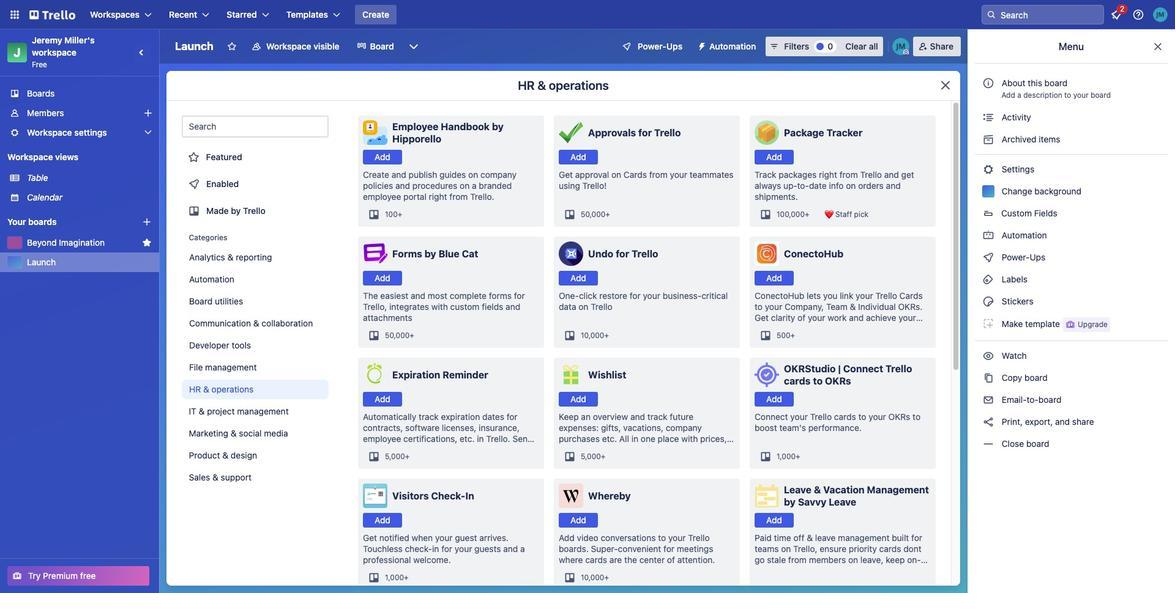 Task type: locate. For each thing, give the bounding box(es) containing it.
0 horizontal spatial to-
[[797, 181, 809, 191]]

5,000 + down purchases
[[581, 452, 606, 462]]

about
[[1002, 78, 1026, 88]]

your inside add video conversations to your trello boards. super-convenient for meetings where cards are the center of attention.
[[668, 533, 686, 544]]

for right restore
[[630, 291, 641, 301]]

visitors check-in
[[392, 491, 474, 502]]

1 vertical spatial with
[[681, 434, 698, 444]]

clarity
[[771, 313, 795, 323]]

1 horizontal spatial 1,000
[[777, 452, 796, 462]]

1 vertical spatial power-
[[1002, 252, 1030, 263]]

in inside the get notified when your guest arrives. touchless check-in for your guests and a professional welcome.
[[432, 544, 439, 555]]

0 vertical spatial ups
[[666, 41, 683, 51]]

1 horizontal spatial 50,000 +
[[581, 210, 610, 219]]

1 vertical spatial create
[[363, 170, 389, 180]]

+ for conectohub
[[791, 331, 795, 340]]

keep
[[886, 555, 905, 566]]

get up goals
[[755, 313, 769, 323]]

automation link up power-ups 'link'
[[975, 226, 1168, 245]]

1 horizontal spatial company
[[666, 423, 702, 433]]

media
[[264, 428, 288, 439]]

of for conectohub
[[798, 313, 806, 323]]

of inside paid time off & leave management built for teams on trello, ensure priority cards dont go stale from members on leave, keep on- top of lists
[[770, 566, 778, 577]]

conectohub up clarity
[[755, 291, 805, 301]]

1 vertical spatial cards
[[900, 291, 923, 301]]

add button up one-
[[559, 271, 598, 286]]

watch link
[[975, 346, 1168, 366]]

sm image for automation
[[982, 230, 995, 242]]

0 horizontal spatial hr
[[189, 384, 201, 395]]

create for create and publish guides on company policies and procedures on a branded employee portal right from trello.
[[363, 170, 389, 180]]

about this board add a description to your board
[[1002, 78, 1111, 100]]

get
[[559, 170, 573, 180], [755, 313, 769, 323], [363, 533, 377, 544]]

0 vertical spatial right
[[819, 170, 837, 180]]

5,000 + up visitors on the bottom of the page
[[385, 452, 410, 462]]

0 horizontal spatial right
[[429, 192, 447, 202]]

make
[[1002, 319, 1023, 329]]

add button for whereby
[[559, 514, 598, 528]]

trello inside connect your trello cards to your okrs to boost team's performance.
[[810, 412, 832, 422]]

keep an overview and track future expenses: gifts, vacations, company purchases etc. all in one place with prices, photos and notes.
[[559, 412, 727, 455]]

get inside conectohub lets you link your trello cards to your company, team & individual okrs. get clarity of your work and achieve your goals
[[755, 313, 769, 323]]

0 horizontal spatial launch
[[27, 257, 56, 267]]

1 vertical spatial ups
[[1030, 252, 1046, 263]]

to inside about this board add a description to your board
[[1064, 91, 1071, 100]]

1,000 for visitors check-in
[[385, 574, 404, 583]]

+ for expiration reminder
[[405, 452, 410, 462]]

design
[[231, 451, 257, 461]]

+ down professional in the bottom of the page
[[404, 574, 409, 583]]

and
[[392, 170, 406, 180], [884, 170, 899, 180], [395, 181, 410, 191], [886, 181, 901, 191], [411, 291, 425, 301], [506, 302, 520, 312], [849, 313, 864, 323], [630, 412, 645, 422], [1055, 417, 1070, 427], [589, 445, 603, 455], [503, 544, 518, 555]]

sm image
[[692, 37, 709, 54], [982, 111, 995, 124], [982, 133, 995, 146], [982, 230, 995, 242], [982, 274, 995, 286], [982, 296, 995, 308], [982, 350, 995, 362], [982, 438, 995, 451]]

50,000 + for approvals for trello
[[581, 210, 610, 219]]

integrates
[[389, 302, 429, 312]]

0 horizontal spatial get
[[363, 533, 377, 544]]

trello inside add video conversations to your trello boards. super-convenient for meetings where cards are the center of attention.
[[688, 533, 710, 544]]

track
[[647, 412, 668, 422]]

from
[[649, 170, 668, 180], [840, 170, 858, 180], [449, 192, 468, 202], [788, 555, 807, 566]]

company inside create and publish guides on company policies and procedures on a branded employee portal right from trello.
[[481, 170, 517, 180]]

photos
[[559, 445, 586, 455]]

your down company,
[[808, 313, 825, 323]]

management down tools
[[205, 362, 257, 373]]

and up policies
[[392, 170, 406, 180]]

priority
[[849, 544, 877, 555]]

create up policies
[[363, 170, 389, 180]]

1 vertical spatial 50,000
[[385, 331, 410, 340]]

achieve
[[866, 313, 896, 323]]

50,000 + down trello!
[[581, 210, 610, 219]]

from inside "get approval on cards from your teammates using trello!"
[[649, 170, 668, 180]]

print, export, and share link
[[975, 413, 1168, 432]]

of down stale
[[770, 566, 778, 577]]

from down approvals for trello
[[649, 170, 668, 180]]

for up dont on the right of page
[[911, 533, 922, 544]]

leave
[[784, 485, 812, 496], [829, 497, 856, 508]]

wishlist
[[588, 370, 626, 381]]

and up integrates at the left bottom of the page
[[411, 291, 425, 301]]

settings
[[1000, 164, 1035, 174]]

future
[[670, 412, 694, 422]]

add button up approval
[[559, 150, 598, 165]]

10,000 + down "where"
[[581, 574, 609, 583]]

your left business- at the right
[[643, 291, 660, 301]]

1 vertical spatial conectohub
[[755, 291, 805, 301]]

1 vertical spatial 1,000 +
[[385, 574, 409, 583]]

gifts,
[[601, 423, 621, 433]]

recent button
[[162, 5, 217, 24]]

ups up labels link
[[1030, 252, 1046, 263]]

5,000 for wishlist
[[581, 452, 601, 462]]

1 horizontal spatial ups
[[1030, 252, 1046, 263]]

workspace
[[32, 47, 77, 58]]

1 vertical spatial automation link
[[182, 270, 329, 290]]

automation inside button
[[709, 41, 756, 51]]

add button for conectohub
[[755, 271, 794, 286]]

for up center
[[664, 544, 675, 555]]

and right the work at the bottom of page
[[849, 313, 864, 323]]

your up meetings
[[668, 533, 686, 544]]

add for wishlist
[[571, 394, 586, 405]]

1 vertical spatial 1,000
[[385, 574, 404, 583]]

team
[[826, 302, 848, 312]]

add button up policies
[[363, 150, 402, 165]]

from up info
[[840, 170, 858, 180]]

labels link
[[975, 270, 1168, 290]]

add for package tracker
[[766, 152, 782, 162]]

upgrade button
[[1063, 318, 1110, 332]]

workspace visible button
[[244, 37, 347, 56]]

1 horizontal spatial right
[[819, 170, 837, 180]]

add button for approvals for trello
[[559, 150, 598, 165]]

1 horizontal spatial cards
[[900, 291, 923, 301]]

trello right 'undo'
[[632, 249, 658, 260]]

management down hr & operations link
[[237, 406, 289, 417]]

0 horizontal spatial automation link
[[182, 270, 329, 290]]

conectohub for conectohub lets you link your trello cards to your company, team & individual okrs. get clarity of your work and achieve your goals
[[755, 291, 805, 301]]

sm image inside the stickers link
[[982, 296, 995, 308]]

get for approvals for trello
[[559, 170, 573, 180]]

a right guests
[[520, 544, 525, 555]]

your up the activity link
[[1074, 91, 1089, 100]]

activity link
[[975, 108, 1168, 127]]

add button up track
[[755, 150, 794, 165]]

j link
[[7, 43, 27, 62]]

1 horizontal spatial power-
[[1002, 252, 1030, 263]]

0 horizontal spatial okrs
[[825, 376, 851, 387]]

create and publish guides on company policies and procedures on a branded employee portal right from trello.
[[363, 170, 517, 202]]

Board name text field
[[169, 37, 220, 56]]

0 vertical spatial company
[[481, 170, 517, 180]]

email-to-board link
[[975, 391, 1168, 410]]

settings link
[[975, 160, 1168, 179]]

with down most
[[431, 302, 448, 312]]

1 horizontal spatial power-ups
[[1000, 252, 1048, 263]]

members
[[809, 555, 846, 566]]

create inside 'button'
[[362, 9, 389, 20]]

workspace inside dropdown button
[[27, 127, 72, 138]]

0 vertical spatial of
[[798, 313, 806, 323]]

cards up keep
[[879, 544, 901, 555]]

0 horizontal spatial leave
[[784, 485, 812, 496]]

add button for leave & vacation management by savvy leave
[[755, 514, 794, 528]]

purchases
[[559, 434, 600, 444]]

0 horizontal spatial 5,000
[[385, 452, 405, 462]]

0 vertical spatial automation
[[709, 41, 756, 51]]

cards up okrs.
[[900, 291, 923, 301]]

trello down achieve
[[886, 364, 912, 375]]

on inside track packages right from trello and get always up-to-date info on orders and shipments.
[[846, 181, 856, 191]]

1 sm image from the top
[[982, 163, 995, 176]]

& inside conectohub lets you link your trello cards to your company, team & individual okrs. get clarity of your work and achieve your goals
[[850, 302, 856, 312]]

add button for okrstudio | connect trello cards to okrs
[[755, 392, 794, 407]]

2 horizontal spatial a
[[1017, 91, 1022, 100]]

1 horizontal spatial of
[[770, 566, 778, 577]]

0 horizontal spatial power-
[[638, 41, 666, 51]]

+ down clarity
[[791, 331, 795, 340]]

4 sm image from the top
[[982, 372, 995, 384]]

board left utilities
[[189, 296, 213, 307]]

developer tools link
[[182, 336, 329, 356]]

sm image inside email-to-board link
[[982, 394, 995, 406]]

1 vertical spatial hr & operations
[[189, 384, 254, 395]]

cards inside okrstudio | connect trello cards to okrs
[[784, 376, 811, 387]]

guest
[[455, 533, 477, 544]]

1 horizontal spatial automation
[[709, 41, 756, 51]]

2 horizontal spatial get
[[755, 313, 769, 323]]

in up the welcome.
[[432, 544, 439, 555]]

add button up clarity
[[755, 271, 794, 286]]

add button up video
[[559, 514, 598, 528]]

of right center
[[667, 555, 675, 566]]

this
[[1028, 78, 1042, 88]]

0 horizontal spatial 5,000 +
[[385, 452, 410, 462]]

+ left ❤️
[[805, 210, 810, 219]]

1 vertical spatial hr
[[189, 384, 201, 395]]

0 horizontal spatial board
[[189, 296, 213, 307]]

social
[[239, 428, 262, 439]]

1 horizontal spatial trello,
[[793, 544, 817, 555]]

on inside "get approval on cards from your teammates using trello!"
[[611, 170, 621, 180]]

0 horizontal spatial ups
[[666, 41, 683, 51]]

0 vertical spatial power-
[[638, 41, 666, 51]]

custom
[[450, 302, 480, 312]]

to- inside track packages right from trello and get always up-to-date info on orders and shipments.
[[797, 181, 809, 191]]

1 horizontal spatial with
[[681, 434, 698, 444]]

filters
[[784, 41, 809, 51]]

teammates
[[690, 170, 734, 180]]

sm image for labels
[[982, 274, 995, 286]]

sm image inside power-ups 'link'
[[982, 252, 995, 264]]

create inside create and publish guides on company policies and procedures on a branded employee portal right from trello.
[[363, 170, 389, 180]]

1 vertical spatial board
[[189, 296, 213, 307]]

10,000 + for undo for trello
[[581, 331, 609, 340]]

sm image for stickers
[[982, 296, 995, 308]]

add button up an at the bottom of page
[[559, 392, 598, 407]]

1 horizontal spatial connect
[[843, 364, 883, 375]]

leave down vacation
[[829, 497, 856, 508]]

Search field
[[996, 6, 1104, 24]]

6 sm image from the top
[[982, 416, 995, 428]]

3 sm image from the top
[[982, 318, 995, 330]]

0 horizontal spatial power-ups
[[638, 41, 683, 51]]

1 vertical spatial connect
[[755, 412, 788, 422]]

ups
[[666, 41, 683, 51], [1030, 252, 1046, 263]]

0 vertical spatial power-ups
[[638, 41, 683, 51]]

connect right |
[[843, 364, 883, 375]]

your inside "one-click restore for your business-critical data on trello"
[[643, 291, 660, 301]]

track
[[755, 170, 777, 180]]

on down click
[[579, 302, 589, 312]]

❤️
[[824, 210, 833, 219]]

okrs for to
[[825, 376, 851, 387]]

50,000 for approvals for trello
[[581, 210, 606, 219]]

okrs inside okrstudio | connect trello cards to okrs
[[825, 376, 851, 387]]

sm image inside the automation button
[[692, 37, 709, 54]]

on right approval
[[611, 170, 621, 180]]

your boards
[[7, 217, 57, 227]]

power-ups
[[638, 41, 683, 51], [1000, 252, 1048, 263]]

0 vertical spatial conectohub
[[784, 249, 844, 260]]

1 horizontal spatial 5,000
[[581, 452, 601, 462]]

create for create
[[362, 9, 389, 20]]

1 vertical spatial workspace
[[27, 127, 72, 138]]

jeremy miller (jeremymiller198) image right all
[[892, 38, 909, 55]]

jeremy miller (jeremymiller198) image right open information menu icon
[[1153, 7, 1168, 22]]

1 10,000 from the top
[[581, 331, 604, 340]]

your
[[1074, 91, 1089, 100], [670, 170, 687, 180], [643, 291, 660, 301], [856, 291, 873, 301], [765, 302, 782, 312], [808, 313, 825, 323], [899, 313, 916, 323], [790, 412, 808, 422], [869, 412, 886, 422], [435, 533, 453, 544], [668, 533, 686, 544], [455, 544, 472, 555]]

0 vertical spatial trello,
[[363, 302, 387, 312]]

sm image for email-to-board
[[982, 394, 995, 406]]

vacation
[[823, 485, 865, 496]]

sm image inside the activity link
[[982, 111, 995, 124]]

automation link down analytics & reporting link
[[182, 270, 329, 290]]

0 vertical spatial 10,000 +
[[581, 331, 609, 340]]

1,000 + down team's
[[777, 452, 800, 462]]

from up lists
[[788, 555, 807, 566]]

50,000 + down attachments
[[385, 331, 414, 340]]

clear
[[845, 41, 867, 51]]

5,000 up visitors on the bottom of the page
[[385, 452, 405, 462]]

customize views image
[[408, 40, 420, 53]]

get inside the get notified when your guest arrives. touchless check-in for your guests and a professional welcome.
[[363, 533, 377, 544]]

ups inside power-ups 'link'
[[1030, 252, 1046, 263]]

to- down packages
[[797, 181, 809, 191]]

restore
[[599, 291, 627, 301]]

0 vertical spatial 1,000 +
[[777, 452, 800, 462]]

+ for approvals for trello
[[606, 210, 610, 219]]

& inside paid time off & leave management built for teams on trello, ensure priority cards dont go stale from members on leave, keep on- top of lists
[[807, 533, 813, 544]]

add for okrstudio | connect trello cards to okrs
[[766, 394, 782, 405]]

your up team's
[[790, 412, 808, 422]]

1 5,000 + from the left
[[385, 452, 410, 462]]

of
[[798, 313, 806, 323], [667, 555, 675, 566], [770, 566, 778, 577]]

0 vertical spatial hr & operations
[[518, 78, 609, 92]]

and left get
[[884, 170, 899, 180]]

for inside the get notified when your guest arrives. touchless check-in for your guests and a professional welcome.
[[441, 544, 452, 555]]

trello up performance.
[[810, 412, 832, 422]]

1 vertical spatial power-ups
[[1000, 252, 1048, 263]]

for
[[638, 127, 652, 138], [616, 249, 629, 260], [514, 291, 525, 301], [630, 291, 641, 301], [911, 533, 922, 544], [441, 544, 452, 555], [664, 544, 675, 555]]

+ for wishlist
[[601, 452, 606, 462]]

add for expiration reminder
[[375, 394, 390, 405]]

automation link
[[975, 226, 1168, 245], [182, 270, 329, 290]]

add button for forms by blue cat
[[363, 271, 402, 286]]

1 vertical spatial leave
[[829, 497, 856, 508]]

sm image inside settings link
[[982, 163, 995, 176]]

trello, inside the easiest and most complete forms for trello, integrates with custom fields and attachments
[[363, 302, 387, 312]]

+ for okrstudio | connect trello cards to okrs
[[796, 452, 800, 462]]

are
[[610, 555, 622, 566]]

0 vertical spatial cards
[[624, 170, 647, 180]]

a up trello. on the left
[[472, 181, 477, 191]]

0 horizontal spatial company
[[481, 170, 517, 180]]

1 horizontal spatial 50,000
[[581, 210, 606, 219]]

sm image for print, export, and share
[[982, 416, 995, 428]]

1 horizontal spatial in
[[632, 434, 638, 444]]

leave up savvy
[[784, 485, 812, 496]]

trello up 'individual'
[[876, 291, 897, 301]]

right inside track packages right from trello and get always up-to-date info on orders and shipments.
[[819, 170, 837, 180]]

0 vertical spatial in
[[632, 434, 638, 444]]

sm image for watch
[[982, 350, 995, 362]]

0 horizontal spatial a
[[472, 181, 477, 191]]

0 horizontal spatial connect
[[755, 412, 788, 422]]

right
[[819, 170, 837, 180], [429, 192, 447, 202]]

1 vertical spatial operations
[[212, 384, 254, 395]]

okrs inside connect your trello cards to your okrs to boost team's performance.
[[889, 412, 910, 422]]

board utilities link
[[182, 292, 329, 312]]

date
[[809, 181, 827, 191]]

sm image inside watch link
[[982, 350, 995, 362]]

notes.
[[606, 445, 630, 455]]

0 vertical spatial okrs
[[825, 376, 851, 387]]

add button down expiration at the bottom left
[[363, 392, 402, 407]]

sm image inside labels link
[[982, 274, 995, 286]]

from inside create and publish guides on company policies and procedures on a branded employee portal right from trello.
[[449, 192, 468, 202]]

2 5,000 from the left
[[581, 452, 601, 462]]

on
[[468, 170, 478, 180], [611, 170, 621, 180], [460, 181, 470, 191], [846, 181, 856, 191], [579, 302, 589, 312], [781, 544, 791, 555], [848, 555, 858, 566]]

1,000 + down professional in the bottom of the page
[[385, 574, 409, 583]]

for inside the easiest and most complete forms for trello, integrates with custom fields and attachments
[[514, 291, 525, 301]]

approval
[[575, 170, 609, 180]]

2 vertical spatial get
[[363, 533, 377, 544]]

on right info
[[846, 181, 856, 191]]

+ for whereby
[[604, 574, 609, 583]]

marketing & social media
[[189, 428, 288, 439]]

connect inside okrstudio | connect trello cards to okrs
[[843, 364, 883, 375]]

+ down trello!
[[606, 210, 610, 219]]

package tracker
[[784, 127, 863, 138]]

conectohub up lets
[[784, 249, 844, 260]]

0 vertical spatial launch
[[175, 40, 214, 53]]

clear all button
[[841, 37, 883, 56]]

add for forms by blue cat
[[375, 273, 390, 283]]

1,000 down team's
[[777, 452, 796, 462]]

2 vertical spatial of
[[770, 566, 778, 577]]

1 vertical spatial jeremy miller (jeremymiller198) image
[[892, 38, 909, 55]]

your down okrstudio | connect trello cards to okrs
[[869, 412, 886, 422]]

board left customize views icon
[[370, 41, 394, 51]]

0 horizontal spatial cards
[[624, 170, 647, 180]]

1 horizontal spatial leave
[[829, 497, 856, 508]]

workspace for workspace visible
[[266, 41, 311, 51]]

sm image inside archived items link
[[982, 133, 995, 146]]

all
[[619, 434, 629, 444]]

1 horizontal spatial board
[[370, 41, 394, 51]]

launch
[[175, 40, 214, 53], [27, 257, 56, 267]]

2 10,000 + from the top
[[581, 574, 609, 583]]

2 vertical spatial automation
[[189, 274, 234, 285]]

try
[[28, 571, 41, 581]]

1 horizontal spatial automation link
[[975, 226, 1168, 245]]

workspace down the templates
[[266, 41, 311, 51]]

communication
[[189, 318, 251, 329]]

1 vertical spatial trello,
[[793, 544, 817, 555]]

5 sm image from the top
[[982, 394, 995, 406]]

fields
[[482, 302, 503, 312]]

management inside the file management link
[[205, 362, 257, 373]]

forms
[[392, 249, 422, 260]]

workspace down members
[[27, 127, 72, 138]]

add button up the easiest
[[363, 271, 402, 286]]

change background link
[[975, 182, 1168, 201]]

2 vertical spatial a
[[520, 544, 525, 555]]

add for employee handbook by hipporello
[[375, 152, 390, 162]]

sm image inside print, export, and share link
[[982, 416, 995, 428]]

you
[[823, 291, 838, 301]]

copy
[[1002, 373, 1022, 383]]

made
[[206, 206, 229, 216]]

workspace inside button
[[266, 41, 311, 51]]

trello down restore
[[591, 302, 613, 312]]

imagination
[[59, 237, 105, 248]]

your left teammates
[[670, 170, 687, 180]]

0 horizontal spatial trello,
[[363, 302, 387, 312]]

0 horizontal spatial automation
[[189, 274, 234, 285]]

0 vertical spatial to-
[[797, 181, 809, 191]]

1 horizontal spatial operations
[[549, 78, 609, 92]]

2 5,000 + from the left
[[581, 452, 606, 462]]

of inside add video conversations to your trello boards. super-convenient for meetings where cards are the center of attention.
[[667, 555, 675, 566]]

cat
[[462, 249, 478, 260]]

1 5,000 from the left
[[385, 452, 405, 462]]

1,000 + for visitors check-in
[[385, 574, 409, 583]]

cards down okrstudio
[[784, 376, 811, 387]]

featured
[[206, 152, 242, 162]]

sm image for close board
[[982, 438, 995, 451]]

board for board utilities
[[189, 296, 213, 307]]

add button up boost
[[755, 392, 794, 407]]

sm image inside the copy board link
[[982, 372, 995, 384]]

add inside about this board add a description to your board
[[1002, 91, 1015, 100]]

trello up meetings
[[688, 533, 710, 544]]

1 horizontal spatial a
[[520, 544, 525, 555]]

Search text field
[[182, 116, 329, 138]]

hr & operations link
[[182, 380, 329, 400]]

to- up export,
[[1027, 395, 1039, 405]]

10,000 + down click
[[581, 331, 609, 340]]

1 horizontal spatial okrs
[[889, 412, 910, 422]]

and inside the get notified when your guest arrives. touchless check-in for your guests and a professional welcome.
[[503, 544, 518, 555]]

operations up approvals at right
[[549, 78, 609, 92]]

add button up time
[[755, 514, 794, 528]]

approvals for trello
[[588, 127, 681, 138]]

cards inside add video conversations to your trello boards. super-convenient for meetings where cards are the center of attention.
[[585, 555, 607, 566]]

0 vertical spatial management
[[205, 362, 257, 373]]

2 sm image from the top
[[982, 252, 995, 264]]

connect your trello cards to your okrs to boost team's performance.
[[755, 412, 921, 433]]

2 vertical spatial workspace
[[7, 152, 53, 162]]

of inside conectohub lets you link your trello cards to your company, team & individual okrs. get clarity of your work and achieve your goals
[[798, 313, 806, 323]]

1 vertical spatial to-
[[1027, 395, 1039, 405]]

jeremy miller (jeremymiller198) image
[[1153, 7, 1168, 22], [892, 38, 909, 55]]

workspace
[[266, 41, 311, 51], [27, 127, 72, 138], [7, 152, 53, 162]]

okrs for your
[[889, 412, 910, 422]]

get inside "get approval on cards from your teammates using trello!"
[[559, 170, 573, 180]]

1 vertical spatial company
[[666, 423, 702, 433]]

10,000 for undo for trello
[[581, 331, 604, 340]]

launch down the beyond on the top left
[[27, 257, 56, 267]]

and up portal
[[395, 181, 410, 191]]

starred icon image
[[142, 238, 152, 248]]

a inside about this board add a description to your board
[[1017, 91, 1022, 100]]

+ for employee handbook by hipporello
[[398, 210, 402, 219]]

sm image
[[982, 163, 995, 176], [982, 252, 995, 264], [982, 318, 995, 330], [982, 372, 995, 384], [982, 394, 995, 406], [982, 416, 995, 428]]

cards down "super-"
[[585, 555, 607, 566]]

conectohub inside conectohub lets you link your trello cards to your company, team & individual okrs. get clarity of your work and achieve your goals
[[755, 291, 805, 301]]

1 vertical spatial automation
[[1000, 230, 1047, 241]]

0 vertical spatial connect
[[843, 364, 883, 375]]

0 vertical spatial workspace
[[266, 41, 311, 51]]

1 vertical spatial right
[[429, 192, 447, 202]]

workspaces
[[90, 9, 140, 20]]

teams
[[755, 544, 779, 555]]

jeremy miller's workspace free
[[32, 35, 97, 69]]

50,000 down attachments
[[385, 331, 410, 340]]

for up the welcome.
[[441, 544, 452, 555]]

2 10,000 from the top
[[581, 574, 604, 583]]

+ down etc.
[[601, 452, 606, 462]]

your up 'individual'
[[856, 291, 873, 301]]

1 10,000 + from the top
[[581, 331, 609, 340]]

0 vertical spatial operations
[[549, 78, 609, 92]]

cards inside connect your trello cards to your okrs to boost team's performance.
[[834, 412, 856, 422]]

sm image inside close board link
[[982, 438, 995, 451]]

power-ups inside 'link'
[[1000, 252, 1048, 263]]

0 horizontal spatial 1,000 +
[[385, 574, 409, 583]]



Task type: describe. For each thing, give the bounding box(es) containing it.
starred
[[227, 9, 257, 20]]

0 vertical spatial automation link
[[975, 226, 1168, 245]]

categories
[[189, 233, 228, 242]]

portal
[[403, 192, 427, 202]]

your down okrs.
[[899, 313, 916, 323]]

handbook
[[441, 121, 490, 132]]

file management link
[[182, 358, 329, 378]]

branded
[[479, 181, 512, 191]]

board link
[[349, 37, 401, 56]]

data
[[559, 302, 576, 312]]

conversations
[[601, 533, 656, 544]]

your right when
[[435, 533, 453, 544]]

on down time
[[781, 544, 791, 555]]

change background
[[1000, 186, 1082, 196]]

check-
[[405, 544, 432, 555]]

0 horizontal spatial jeremy miller (jeremymiller198) image
[[892, 38, 909, 55]]

add button for undo for trello
[[559, 271, 598, 286]]

add for undo for trello
[[571, 273, 586, 283]]

in inside keep an overview and track future expenses: gifts, vacations, company purchases etc. all in one place with prices, photos and notes.
[[632, 434, 638, 444]]

right inside create and publish guides on company policies and procedures on a branded employee portal right from trello.
[[429, 192, 447, 202]]

50,000 for forms by blue cat
[[385, 331, 410, 340]]

workspace for workspace views
[[7, 152, 53, 162]]

add board image
[[142, 217, 152, 227]]

sm image for activity
[[982, 111, 995, 124]]

forms
[[489, 291, 512, 301]]

etc.
[[602, 434, 617, 444]]

5,000 for expiration reminder
[[385, 452, 405, 462]]

with inside keep an overview and track future expenses: gifts, vacations, company purchases etc. all in one place with prices, photos and notes.
[[681, 434, 698, 444]]

communication & collaboration
[[189, 318, 313, 329]]

collaboration
[[262, 318, 313, 329]]

100,000 +
[[777, 210, 810, 219]]

center
[[639, 555, 665, 566]]

power- inside button
[[638, 41, 666, 51]]

and right orders
[[886, 181, 901, 191]]

workspace settings
[[27, 127, 107, 138]]

views
[[55, 152, 78, 162]]

share
[[930, 41, 954, 51]]

1 horizontal spatial jeremy miller (jeremymiller198) image
[[1153, 7, 1168, 22]]

5,000 + for expiration reminder
[[385, 452, 410, 462]]

stickers link
[[975, 292, 1168, 312]]

1 vertical spatial launch
[[27, 257, 56, 267]]

add button for package tracker
[[755, 150, 794, 165]]

calendar link
[[27, 192, 152, 204]]

by inside employee handbook by hipporello
[[492, 121, 504, 132]]

and down etc.
[[589, 445, 603, 455]]

launch link
[[27, 256, 152, 269]]

this member is an admin of this board. image
[[903, 50, 909, 55]]

analytics
[[189, 252, 225, 263]]

to inside add video conversations to your trello boards. super-convenient for meetings where cards are the center of attention.
[[658, 533, 666, 544]]

tracker
[[827, 127, 863, 138]]

1 horizontal spatial to-
[[1027, 395, 1039, 405]]

10,000 + for whereby
[[581, 574, 609, 583]]

click
[[579, 291, 597, 301]]

cards inside "get approval on cards from your teammates using trello!"
[[624, 170, 647, 180]]

print, export, and share
[[1000, 417, 1094, 427]]

5,000 + for wishlist
[[581, 452, 606, 462]]

cards inside conectohub lets you link your trello cards to your company, team & individual okrs. get clarity of your work and achieve your goals
[[900, 291, 923, 301]]

by right made
[[231, 206, 241, 216]]

on right the guides
[[468, 170, 478, 180]]

okrstudio | connect trello cards to okrs
[[784, 364, 912, 387]]

share button
[[913, 37, 961, 56]]

boards.
[[559, 544, 589, 555]]

trello inside track packages right from trello and get always up-to-date info on orders and shipments.
[[860, 170, 882, 180]]

sm image for copy board
[[982, 372, 995, 384]]

team's
[[780, 423, 806, 433]]

2 horizontal spatial automation
[[1000, 230, 1047, 241]]

trello inside conectohub lets you link your trello cards to your company, team & individual okrs. get clarity of your work and achieve your goals
[[876, 291, 897, 301]]

board up email-to-board
[[1025, 373, 1048, 383]]

50,000 + for forms by blue cat
[[385, 331, 414, 340]]

leave,
[[861, 555, 884, 566]]

free
[[80, 571, 96, 581]]

boards
[[28, 217, 57, 227]]

a inside the get notified when your guest arrives. touchless check-in for your guests and a professional welcome.
[[520, 544, 525, 555]]

whereby
[[588, 491, 631, 502]]

star or unstar board image
[[227, 42, 237, 51]]

and down forms
[[506, 302, 520, 312]]

power- inside 'link'
[[1002, 252, 1030, 263]]

beyond
[[27, 237, 57, 248]]

for right 'undo'
[[616, 249, 629, 260]]

workspace for workspace settings
[[27, 127, 72, 138]]

employee handbook by hipporello
[[392, 121, 504, 144]]

for inside paid time off & leave management built for teams on trello, ensure priority cards dont go stale from members on leave, keep on- top of lists
[[911, 533, 922, 544]]

by inside leave & vacation management by savvy leave
[[784, 497, 796, 508]]

track packages right from trello and get always up-to-date info on orders and shipments.
[[755, 170, 914, 202]]

board for board
[[370, 41, 394, 51]]

add for visitors check-in
[[375, 515, 390, 526]]

time
[[774, 533, 791, 544]]

and inside conectohub lets you link your trello cards to your company, team & individual okrs. get clarity of your work and achieve your goals
[[849, 313, 864, 323]]

fields
[[1034, 208, 1058, 219]]

support
[[221, 473, 252, 483]]

template
[[1025, 319, 1060, 329]]

project
[[207, 406, 235, 417]]

search image
[[987, 10, 996, 20]]

guides
[[440, 170, 466, 180]]

templates
[[286, 9, 328, 20]]

table link
[[27, 172, 152, 184]]

cards inside paid time off & leave management built for teams on trello, ensure priority cards dont go stale from members on leave, keep on- top of lists
[[879, 544, 901, 555]]

sm image for power-ups
[[982, 252, 995, 264]]

add for conectohub
[[766, 273, 782, 283]]

0 vertical spatial leave
[[784, 485, 812, 496]]

trello inside "one-click restore for your business-critical data on trello"
[[591, 302, 613, 312]]

& inside leave & vacation management by savvy leave
[[814, 485, 821, 496]]

items
[[1039, 134, 1061, 144]]

back to home image
[[29, 5, 75, 24]]

conectohub for conectohub
[[784, 249, 844, 260]]

of for whereby
[[667, 555, 675, 566]]

add inside add video conversations to your trello boards. super-convenient for meetings where cards are the center of attention.
[[559, 533, 575, 544]]

blue
[[439, 249, 460, 260]]

with inside the easiest and most complete forms for trello, integrates with custom fields and attachments
[[431, 302, 448, 312]]

it & project management
[[189, 406, 289, 417]]

board up description
[[1045, 78, 1068, 88]]

the
[[363, 291, 378, 301]]

ups inside power-ups button
[[666, 41, 683, 51]]

employee
[[363, 192, 401, 202]]

to inside conectohub lets you link your trello cards to your company, team & individual okrs. get clarity of your work and achieve your goals
[[755, 302, 763, 312]]

close board
[[1000, 439, 1049, 449]]

add button for visitors check-in
[[363, 514, 402, 528]]

tools
[[232, 340, 251, 351]]

2 notifications image
[[1109, 7, 1124, 22]]

1,000 for okrstudio | connect trello cards to okrs
[[777, 452, 796, 462]]

archived items
[[1000, 134, 1061, 144]]

on-
[[907, 555, 921, 566]]

your boards with 2 items element
[[7, 215, 124, 230]]

for inside add video conversations to your trello boards. super-convenient for meetings where cards are the center of attention.
[[664, 544, 675, 555]]

by left blue
[[425, 249, 436, 260]]

trello, inside paid time off & leave management built for teams on trello, ensure priority cards dont go stale from members on leave, keep on- top of lists
[[793, 544, 817, 555]]

launch inside text field
[[175, 40, 214, 53]]

activity
[[1000, 112, 1031, 122]]

add button for employee handbook by hipporello
[[363, 150, 402, 165]]

from inside track packages right from trello and get always up-to-date info on orders and shipments.
[[840, 170, 858, 180]]

0 vertical spatial hr
[[518, 78, 535, 92]]

primary element
[[0, 0, 1175, 29]]

get for visitors check-in
[[363, 533, 377, 544]]

your down the guest
[[455, 544, 472, 555]]

for inside "one-click restore for your business-critical data on trello"
[[630, 291, 641, 301]]

add button for wishlist
[[559, 392, 598, 407]]

add for approvals for trello
[[571, 152, 586, 162]]

1 horizontal spatial hr & operations
[[518, 78, 609, 92]]

workspace navigation collapse icon image
[[133, 44, 151, 61]]

go
[[755, 555, 765, 566]]

sales & support
[[189, 473, 252, 483]]

boost
[[755, 423, 777, 433]]

templates button
[[279, 5, 348, 24]]

trello inside okrstudio | connect trello cards to okrs
[[886, 364, 912, 375]]

management inside paid time off & leave management built for teams on trello, ensure priority cards dont go stale from members on leave, keep on- top of lists
[[838, 533, 890, 544]]

add button for expiration reminder
[[363, 392, 402, 407]]

company inside keep an overview and track future expenses: gifts, vacations, company purchases etc. all in one place with prices, photos and notes.
[[666, 423, 702, 433]]

your inside "get approval on cards from your teammates using trello!"
[[670, 170, 687, 180]]

add for leave & vacation management by savvy leave
[[766, 515, 782, 526]]

get approval on cards from your teammates using trello!
[[559, 170, 734, 191]]

power-ups inside button
[[638, 41, 683, 51]]

automation button
[[692, 37, 763, 56]]

analytics & reporting
[[189, 252, 272, 263]]

and up "vacations,"
[[630, 412, 645, 422]]

clear all
[[845, 41, 878, 51]]

board down export,
[[1026, 439, 1049, 449]]

welcome.
[[413, 555, 451, 566]]

individual
[[858, 302, 896, 312]]

one
[[641, 434, 655, 444]]

place
[[658, 434, 679, 444]]

board up the activity link
[[1091, 91, 1111, 100]]

500
[[777, 331, 791, 340]]

board utilities
[[189, 296, 243, 307]]

conectohub lets you link your trello cards to your company, team & individual okrs. get clarity of your work and achieve your goals
[[755, 291, 923, 334]]

and left share
[[1055, 417, 1070, 427]]

premium
[[43, 571, 78, 581]]

a inside create and publish guides on company policies and procedures on a branded employee portal right from trello.
[[472, 181, 477, 191]]

trello down enabled link
[[243, 206, 265, 216]]

open information menu image
[[1132, 9, 1145, 21]]

0 horizontal spatial operations
[[212, 384, 254, 395]]

0 horizontal spatial hr & operations
[[189, 384, 254, 395]]

from inside paid time off & leave management built for teams on trello, ensure priority cards dont go stale from members on leave, keep on- top of lists
[[788, 555, 807, 566]]

+ for visitors check-in
[[404, 574, 409, 583]]

your
[[7, 217, 26, 227]]

& inside 'link'
[[199, 406, 205, 417]]

on down the guides
[[460, 181, 470, 191]]

100 +
[[385, 210, 402, 219]]

trello!
[[583, 181, 607, 191]]

paid time off & leave management built for teams on trello, ensure priority cards dont go stale from members on leave, keep on- top of lists
[[755, 533, 922, 577]]

your up clarity
[[765, 302, 782, 312]]

reminder
[[443, 370, 488, 381]]

to inside okrstudio | connect trello cards to okrs
[[813, 376, 823, 387]]

forms by blue cat
[[392, 249, 478, 260]]

your inside about this board add a description to your board
[[1074, 91, 1089, 100]]

on down priority
[[848, 555, 858, 566]]

board up the print, export, and share
[[1039, 395, 1062, 405]]

1,000 + for okrstudio | connect trello cards to okrs
[[777, 452, 800, 462]]

company,
[[785, 302, 824, 312]]

management inside it & project management 'link'
[[237, 406, 289, 417]]

goals
[[755, 324, 776, 334]]

product & design
[[189, 451, 257, 461]]

connect inside connect your trello cards to your okrs to boost team's performance.
[[755, 412, 788, 422]]

trello up "get approval on cards from your teammates using trello!"
[[654, 127, 681, 138]]

jeremy
[[32, 35, 62, 45]]

archived
[[1002, 134, 1037, 144]]

sm image for settings
[[982, 163, 995, 176]]

product & design link
[[182, 446, 329, 466]]

power-ups link
[[975, 248, 1168, 267]]

10,000 for whereby
[[581, 574, 604, 583]]

for right approvals at right
[[638, 127, 652, 138]]

sm image for archived items
[[982, 133, 995, 146]]

sm image for make template
[[982, 318, 995, 330]]

+ for undo for trello
[[604, 331, 609, 340]]

on inside "one-click restore for your business-critical data on trello"
[[579, 302, 589, 312]]

add for whereby
[[571, 515, 586, 526]]

performance.
[[808, 423, 862, 433]]

+ for forms by blue cat
[[410, 331, 414, 340]]



Task type: vqa. For each thing, say whether or not it's contained in the screenshot.
Create from template… icon
no



